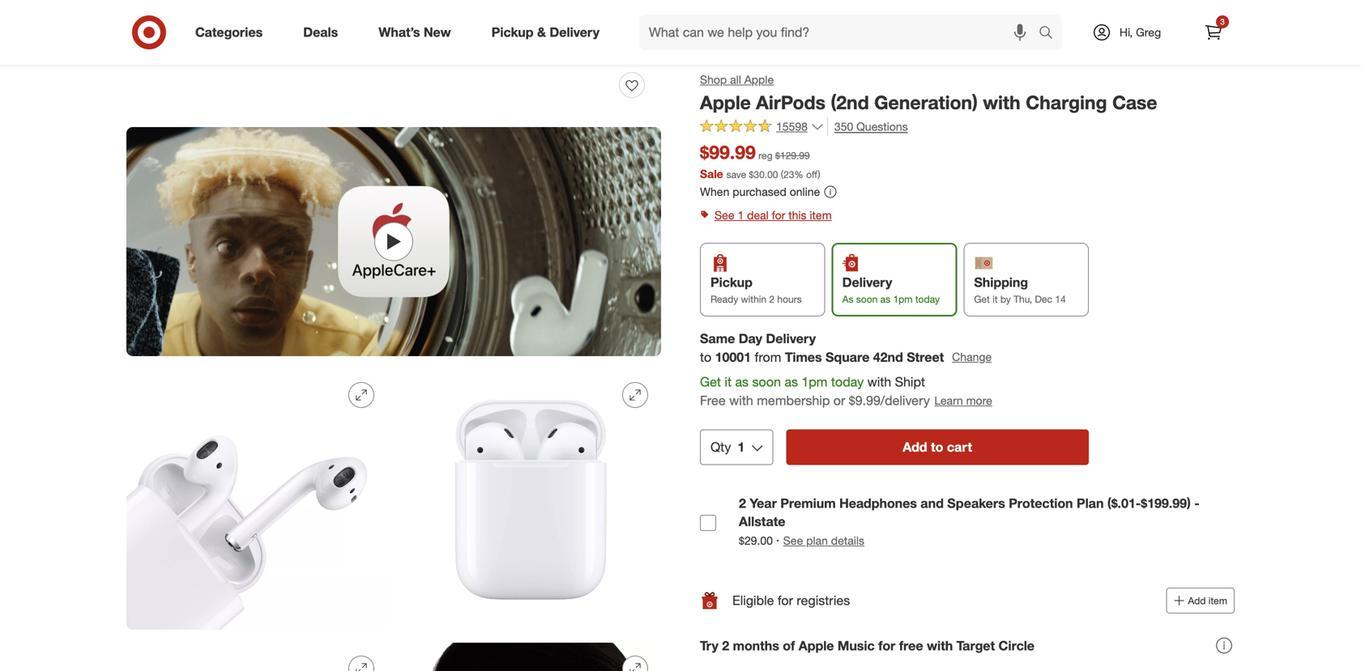 Task type: describe. For each thing, give the bounding box(es) containing it.
delivery inside delivery as soon as 1pm today
[[843, 275, 893, 290]]

online
[[790, 185, 820, 199]]

today inside get it as soon as 1pm today with shipt free with membership or $9.99/delivery learn more
[[831, 375, 864, 390]]

within
[[741, 293, 767, 305]]

with inside shop all apple apple airpods (2nd generation) with charging case
[[983, 91, 1021, 114]]

2 vertical spatial for
[[879, 639, 896, 655]]

-
[[1195, 496, 1200, 512]]

protection
[[1009, 496, 1074, 512]]

shipping get it by thu, dec 14
[[975, 275, 1066, 305]]

hours
[[778, 293, 802, 305]]

add to cart
[[903, 440, 973, 455]]

3 link
[[1196, 15, 1232, 50]]

off
[[807, 169, 818, 181]]

add to cart button
[[786, 430, 1089, 466]]

deals link
[[290, 15, 358, 50]]

from times square 42nd street
[[755, 350, 944, 365]]

shop all apple apple airpods (2nd generation) with charging case
[[700, 73, 1158, 114]]

premium
[[781, 496, 836, 512]]

shop
[[700, 73, 727, 87]]

1 vertical spatial for
[[778, 593, 793, 609]]

plan
[[807, 534, 828, 548]]

42nd
[[874, 350, 904, 365]]

shipt
[[895, 375, 926, 390]]

try
[[700, 639, 719, 655]]

same
[[700, 331, 735, 347]]

what's new link
[[365, 15, 471, 50]]

30.00
[[754, 169, 778, 181]]

plan
[[1077, 496, 1104, 512]]

&
[[537, 24, 546, 40]]

as inside delivery as soon as 1pm today
[[881, 293, 891, 305]]

dec
[[1035, 293, 1053, 305]]

350 questions
[[835, 120, 908, 134]]

search button
[[1032, 15, 1071, 53]]

square
[[826, 350, 870, 365]]

add item button
[[1167, 589, 1235, 614]]

try 2 months of apple music for free with target circle
[[700, 639, 1035, 655]]

case
[[1113, 91, 1158, 114]]

(2nd
[[831, 91, 869, 114]]

questions
[[857, 120, 908, 134]]

23
[[784, 169, 795, 181]]

street
[[907, 350, 944, 365]]

add item
[[1188, 595, 1228, 608]]

all
[[730, 73, 741, 87]]

2 year premium headphones and speakers protection plan ($.01-$199.99) - allstate $29.00 · see plan details
[[739, 496, 1200, 549]]

deal
[[747, 208, 769, 222]]

delivery for pickup & delivery
[[550, 24, 600, 40]]

apple airpods (2nd generation) with charging case, 5 of 8 image
[[126, 644, 387, 672]]

see plan details button
[[784, 533, 865, 550]]

this
[[789, 208, 807, 222]]

350 questions link
[[827, 118, 908, 136]]

add for add item
[[1188, 595, 1206, 608]]

1pm inside get it as soon as 1pm today with shipt free with membership or $9.99/delivery learn more
[[802, 375, 828, 390]]

thu,
[[1014, 293, 1033, 305]]

speakers
[[948, 496, 1006, 512]]

shipping
[[975, 275, 1029, 290]]

see 1 deal for this item link
[[700, 204, 1235, 227]]

15598
[[776, 120, 808, 134]]

350
[[835, 120, 854, 134]]

soon inside get it as soon as 1pm today with shipt free with membership or $9.99/delivery learn more
[[753, 375, 781, 390]]

it inside "shipping get it by thu, dec 14"
[[993, 293, 998, 305]]

categories link
[[182, 15, 283, 50]]

apple airpods (2nd generation) with charging case, 2 of 8, play video image
[[126, 127, 661, 357]]

when purchased online
[[700, 185, 820, 199]]

greg
[[1136, 25, 1162, 39]]

get inside get it as soon as 1pm today with shipt free with membership or $9.99/delivery learn more
[[700, 375, 721, 390]]

see inside 2 year premium headphones and speakers protection plan ($.01-$199.99) - allstate $29.00 · see plan details
[[784, 534, 803, 548]]

today inside delivery as soon as 1pm today
[[916, 293, 940, 305]]

membership
[[757, 393, 830, 409]]

10001
[[715, 350, 751, 365]]

purchased
[[733, 185, 787, 199]]

soon inside delivery as soon as 1pm today
[[857, 293, 878, 305]]

get it as soon as 1pm today with shipt free with membership or $9.99/delivery learn more
[[700, 375, 993, 409]]

1 for see
[[738, 208, 744, 222]]

to 10001
[[700, 350, 751, 365]]

$
[[749, 169, 754, 181]]

0 vertical spatial to
[[700, 350, 712, 365]]

0 horizontal spatial item
[[810, 208, 832, 222]]

pickup for ready
[[711, 275, 753, 290]]

cart
[[947, 440, 973, 455]]

of
[[783, 639, 795, 655]]

What can we help you find? suggestions appear below search field
[[640, 15, 1043, 50]]

registries
[[797, 593, 850, 609]]

qty
[[711, 440, 731, 455]]

)
[[818, 169, 821, 181]]

change button
[[952, 348, 993, 367]]

headphones
[[840, 496, 917, 512]]



Task type: vqa. For each thing, say whether or not it's contained in the screenshot.
Pickup & Delivery
yes



Task type: locate. For each thing, give the bounding box(es) containing it.
generation)
[[875, 91, 978, 114]]

0 horizontal spatial delivery
[[550, 24, 600, 40]]

apple airpods (2nd generation) with charging case, 6 of 8 image
[[400, 644, 661, 672]]

eligible for registries
[[733, 593, 850, 609]]

search
[[1032, 26, 1071, 42]]

0 horizontal spatial as
[[736, 375, 749, 390]]

for right eligible at the bottom right
[[778, 593, 793, 609]]

item
[[810, 208, 832, 222], [1209, 595, 1228, 608]]

what's new
[[379, 24, 451, 40]]

0 horizontal spatial 2
[[722, 639, 730, 655]]

0 vertical spatial apple
[[745, 73, 774, 87]]

1 vertical spatial item
[[1209, 595, 1228, 608]]

delivery right &
[[550, 24, 600, 40]]

1 vertical spatial it
[[725, 375, 732, 390]]

1 horizontal spatial it
[[993, 293, 998, 305]]

circle
[[999, 639, 1035, 655]]

get inside "shipping get it by thu, dec 14"
[[975, 293, 990, 305]]

0 vertical spatial get
[[975, 293, 990, 305]]

see 1 deal for this item
[[715, 208, 832, 222]]

as right 'as'
[[881, 293, 891, 305]]

categories
[[195, 24, 263, 40]]

pickup ready within 2 hours
[[711, 275, 802, 305]]

to
[[700, 350, 712, 365], [931, 440, 944, 455]]

from
[[755, 350, 782, 365]]

change
[[953, 350, 992, 365]]

1 horizontal spatial 2
[[739, 496, 746, 512]]

apple
[[745, 73, 774, 87], [700, 91, 751, 114], [799, 639, 834, 655]]

months
[[733, 639, 780, 655]]

2 inside 2 year premium headphones and speakers protection plan ($.01-$199.99) - allstate $29.00 · see plan details
[[739, 496, 746, 512]]

0 horizontal spatial get
[[700, 375, 721, 390]]

for left free
[[879, 639, 896, 655]]

add inside the add item button
[[1188, 595, 1206, 608]]

1 vertical spatial soon
[[753, 375, 781, 390]]

0 vertical spatial item
[[810, 208, 832, 222]]

more
[[967, 394, 993, 408]]

learn more button
[[934, 392, 994, 410]]

charging
[[1026, 91, 1108, 114]]

pickup for &
[[492, 24, 534, 40]]

·
[[776, 533, 780, 549]]

music
[[838, 639, 875, 655]]

1 vertical spatial add
[[1188, 595, 1206, 608]]

with
[[983, 91, 1021, 114], [868, 375, 892, 390], [730, 393, 754, 409], [927, 639, 953, 655]]

0 horizontal spatial soon
[[753, 375, 781, 390]]

delivery up 'as'
[[843, 275, 893, 290]]

2 left hours at the right top of page
[[770, 293, 775, 305]]

for
[[772, 208, 786, 222], [778, 593, 793, 609], [879, 639, 896, 655]]

soon down from
[[753, 375, 781, 390]]

1 vertical spatial see
[[784, 534, 803, 548]]

by
[[1001, 293, 1011, 305]]

apple down all
[[700, 91, 751, 114]]

1 horizontal spatial 1pm
[[894, 293, 913, 305]]

2 horizontal spatial delivery
[[843, 275, 893, 290]]

today up or
[[831, 375, 864, 390]]

2 vertical spatial apple
[[799, 639, 834, 655]]

to inside button
[[931, 440, 944, 455]]

it up free
[[725, 375, 732, 390]]

1 vertical spatial delivery
[[843, 275, 893, 290]]

add inside add to cart button
[[903, 440, 928, 455]]

apple airpods (2nd generation) with charging case, 3 of 8 image
[[126, 370, 387, 631]]

ready
[[711, 293, 739, 305]]

1 vertical spatial today
[[831, 375, 864, 390]]

1 right "qty"
[[738, 440, 745, 455]]

to down the same
[[700, 350, 712, 365]]

1 vertical spatial get
[[700, 375, 721, 390]]

1pm right 'as'
[[894, 293, 913, 305]]

soon right 'as'
[[857, 293, 878, 305]]

1
[[738, 208, 744, 222], [738, 440, 745, 455]]

as
[[843, 293, 854, 305]]

apple right of
[[799, 639, 834, 655]]

pickup & delivery link
[[478, 15, 620, 50]]

0 vertical spatial soon
[[857, 293, 878, 305]]

%
[[795, 169, 804, 181]]

day
[[739, 331, 763, 347]]

when
[[700, 185, 730, 199]]

(
[[781, 169, 784, 181]]

today up "street"
[[916, 293, 940, 305]]

allstate
[[739, 514, 786, 530]]

reg
[[759, 150, 773, 162]]

$29.00
[[739, 534, 773, 548]]

0 horizontal spatial to
[[700, 350, 712, 365]]

2 vertical spatial delivery
[[766, 331, 816, 347]]

save
[[727, 169, 747, 181]]

apple right all
[[745, 73, 774, 87]]

to left cart
[[931, 440, 944, 455]]

1 vertical spatial 2
[[739, 496, 746, 512]]

0 vertical spatial 2
[[770, 293, 775, 305]]

0 horizontal spatial today
[[831, 375, 864, 390]]

2 1 from the top
[[738, 440, 745, 455]]

delivery for same day delivery
[[766, 331, 816, 347]]

15598 link
[[700, 118, 824, 138]]

0 horizontal spatial 1pm
[[802, 375, 828, 390]]

1 vertical spatial pickup
[[711, 275, 753, 290]]

$129.99
[[776, 150, 810, 162]]

0 vertical spatial see
[[715, 208, 735, 222]]

1 horizontal spatial to
[[931, 440, 944, 455]]

2 horizontal spatial as
[[881, 293, 891, 305]]

pickup up the 'ready'
[[711, 275, 753, 290]]

today
[[916, 293, 940, 305], [831, 375, 864, 390]]

or
[[834, 393, 846, 409]]

free
[[700, 393, 726, 409]]

1 horizontal spatial see
[[784, 534, 803, 548]]

0 vertical spatial pickup
[[492, 24, 534, 40]]

it left by
[[993, 293, 998, 305]]

$99.99
[[700, 141, 756, 164]]

2 left year
[[739, 496, 746, 512]]

details
[[831, 534, 865, 548]]

as up membership
[[785, 375, 798, 390]]

$9.99/delivery
[[849, 393, 930, 409]]

2 vertical spatial 2
[[722, 639, 730, 655]]

item inside button
[[1209, 595, 1228, 608]]

1pm
[[894, 293, 913, 305], [802, 375, 828, 390]]

0 vertical spatial it
[[993, 293, 998, 305]]

1pm down times
[[802, 375, 828, 390]]

1 horizontal spatial add
[[1188, 595, 1206, 608]]

1 left deal
[[738, 208, 744, 222]]

get left by
[[975, 293, 990, 305]]

1 for qty
[[738, 440, 745, 455]]

as down 10001
[[736, 375, 749, 390]]

14
[[1056, 293, 1066, 305]]

0 vertical spatial for
[[772, 208, 786, 222]]

1 vertical spatial to
[[931, 440, 944, 455]]

1 horizontal spatial today
[[916, 293, 940, 305]]

0 horizontal spatial add
[[903, 440, 928, 455]]

2 right try
[[722, 639, 730, 655]]

get
[[975, 293, 990, 305], [700, 375, 721, 390]]

delivery up times
[[766, 331, 816, 347]]

$99.99 reg $129.99 sale save $ 30.00 ( 23 % off )
[[700, 141, 821, 181]]

1 vertical spatial 1pm
[[802, 375, 828, 390]]

1 horizontal spatial item
[[1209, 595, 1228, 608]]

0 vertical spatial today
[[916, 293, 940, 305]]

free
[[899, 639, 924, 655]]

1 1 from the top
[[738, 208, 744, 222]]

soon
[[857, 293, 878, 305], [753, 375, 781, 390]]

sale
[[700, 167, 724, 181]]

pickup inside pickup ready within 2 hours
[[711, 275, 753, 290]]

1 inside see 1 deal for this item link
[[738, 208, 744, 222]]

see down the when
[[715, 208, 735, 222]]

airpods
[[756, 91, 826, 114]]

apple airpods (2nd generation) with charging case, 4 of 8 image
[[400, 370, 661, 631]]

0 vertical spatial delivery
[[550, 24, 600, 40]]

same day delivery
[[700, 331, 816, 347]]

pickup left &
[[492, 24, 534, 40]]

0 vertical spatial add
[[903, 440, 928, 455]]

target
[[957, 639, 995, 655]]

2 inside pickup ready within 2 hours
[[770, 293, 775, 305]]

and
[[921, 496, 944, 512]]

1 horizontal spatial delivery
[[766, 331, 816, 347]]

see right ·
[[784, 534, 803, 548]]

1 horizontal spatial pickup
[[711, 275, 753, 290]]

None checkbox
[[700, 516, 717, 532]]

0 vertical spatial 1pm
[[894, 293, 913, 305]]

0 horizontal spatial it
[[725, 375, 732, 390]]

hi, greg
[[1120, 25, 1162, 39]]

1 vertical spatial 1
[[738, 440, 745, 455]]

add for add to cart
[[903, 440, 928, 455]]

3
[[1221, 17, 1225, 27]]

0 horizontal spatial pickup
[[492, 24, 534, 40]]

1 horizontal spatial get
[[975, 293, 990, 305]]

for left this
[[772, 208, 786, 222]]

pickup
[[492, 24, 534, 40], [711, 275, 753, 290]]

get up free
[[700, 375, 721, 390]]

delivery
[[550, 24, 600, 40], [843, 275, 893, 290], [766, 331, 816, 347]]

1pm inside delivery as soon as 1pm today
[[894, 293, 913, 305]]

1 horizontal spatial as
[[785, 375, 798, 390]]

times
[[785, 350, 822, 365]]

$199.99)
[[1141, 496, 1191, 512]]

1 horizontal spatial soon
[[857, 293, 878, 305]]

it inside get it as soon as 1pm today with shipt free with membership or $9.99/delivery learn more
[[725, 375, 732, 390]]

0 vertical spatial 1
[[738, 208, 744, 222]]

new
[[424, 24, 451, 40]]

eligible
[[733, 593, 774, 609]]

2
[[770, 293, 775, 305], [739, 496, 746, 512], [722, 639, 730, 655]]

0 horizontal spatial see
[[715, 208, 735, 222]]

1 vertical spatial apple
[[700, 91, 751, 114]]

($.01-
[[1108, 496, 1141, 512]]

apple airpods (2nd generation) with charging case, 1 of 8 image
[[126, 0, 661, 114]]

2 horizontal spatial 2
[[770, 293, 775, 305]]



